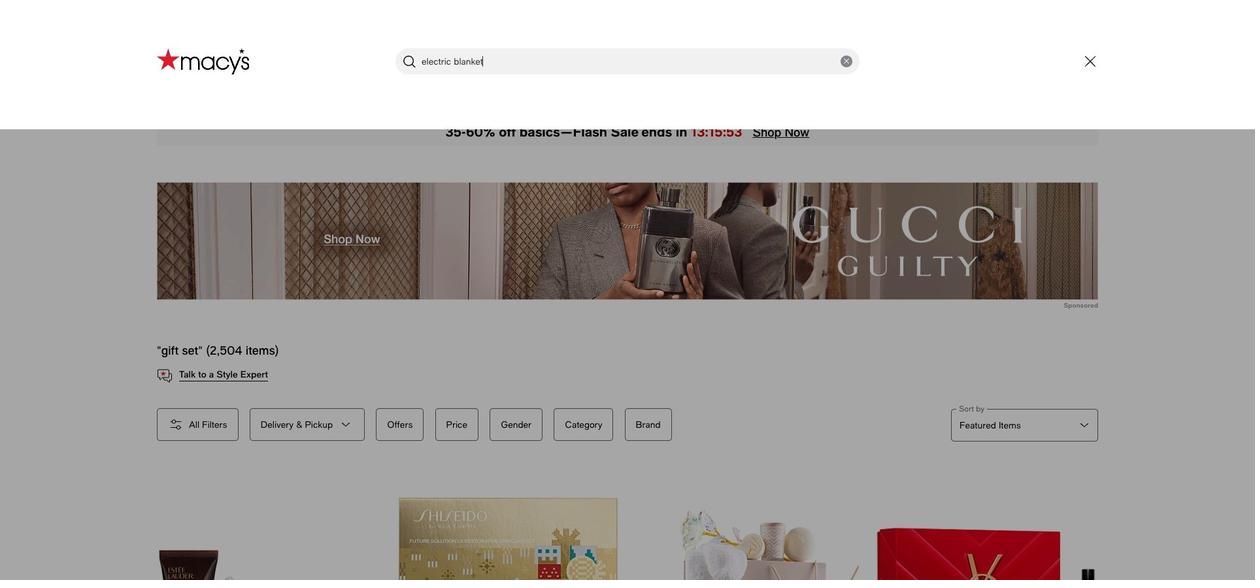 Task type: locate. For each thing, give the bounding box(es) containing it.
search large image
[[401, 54, 417, 69]]

advertisement element
[[157, 182, 1098, 300]]

Search text field
[[396, 48, 860, 75]]

status
[[157, 343, 279, 358]]



Task type: describe. For each thing, give the bounding box(es) containing it.
click to clear this textbox image
[[841, 56, 853, 67]]



Task type: vqa. For each thing, say whether or not it's contained in the screenshot.
"Special" at the right
no



